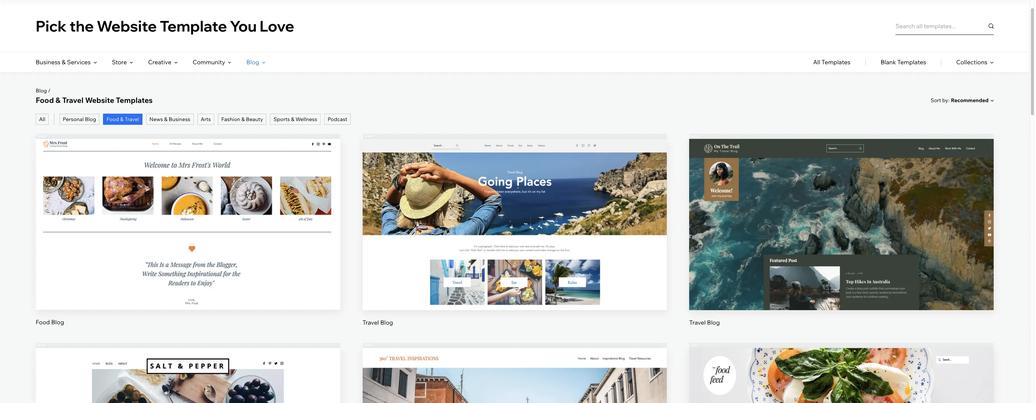 Task type: describe. For each thing, give the bounding box(es) containing it.
templates for blank templates
[[898, 58, 927, 66]]

pick the website template you love
[[36, 17, 295, 35]]

food blog
[[36, 319, 64, 327]]

3 view button from the left
[[825, 230, 860, 248]]

sports & wellness
[[274, 116, 317, 123]]

community
[[193, 58, 225, 66]]

food for food & travel website templates
[[36, 96, 54, 105]]

2 edit from the left
[[510, 210, 521, 217]]

sports & wellness link
[[270, 114, 321, 125]]

all link
[[36, 114, 49, 125]]

2 travel blog from the left
[[690, 319, 720, 327]]

1 travel blog from the left
[[363, 319, 393, 327]]

love
[[260, 17, 295, 35]]

all for all templates
[[814, 58, 821, 66]]

templates for all templates
[[822, 58, 851, 66]]

2 view from the left
[[508, 235, 522, 243]]

food for food blog
[[36, 319, 50, 327]]

template
[[160, 17, 227, 35]]

food for food & travel
[[107, 116, 119, 123]]

podcast link
[[325, 114, 351, 125]]

personal blog link
[[59, 114, 100, 125]]

all templates
[[814, 58, 851, 66]]

services
[[67, 58, 91, 66]]

you
[[230, 17, 257, 35]]

news & business link
[[146, 114, 194, 125]]

& for food & travel website templates
[[56, 96, 61, 105]]

& for food & travel
[[120, 116, 124, 123]]

podcast
[[328, 116, 348, 123]]

Search search field
[[896, 17, 995, 35]]

0 vertical spatial website
[[97, 17, 157, 35]]

& for sports & wellness
[[291, 116, 295, 123]]

2 view button from the left
[[497, 230, 533, 248]]

store
[[112, 58, 127, 66]]

view inside food blog group
[[181, 235, 195, 243]]

generic categories element
[[814, 52, 995, 72]]

2 travel blog group from the left
[[690, 134, 995, 327]]



Task type: locate. For each thing, give the bounding box(es) containing it.
food & travel website templates - food blog image
[[36, 139, 340, 311], [36, 349, 340, 404], [690, 349, 995, 404]]

travel
[[62, 96, 84, 105], [125, 116, 139, 123], [363, 319, 379, 327], [690, 319, 706, 327]]

& inside categories by subject 'element'
[[62, 58, 66, 66]]

1 vertical spatial website
[[85, 96, 114, 105]]

business inside news & business link
[[169, 116, 190, 123]]

edit
[[182, 210, 194, 217], [510, 210, 521, 217], [837, 210, 848, 217]]

food & travel website templates - travel blog image
[[363, 139, 668, 311], [690, 139, 995, 311], [363, 349, 668, 404]]

food & travel website templates - travel blog image for second view popup button edit button
[[363, 139, 668, 311]]

edit inside food blog group
[[182, 210, 194, 217]]

2 vertical spatial food
[[36, 319, 50, 327]]

edit button for first view popup button from right
[[825, 205, 860, 223]]

sort
[[931, 97, 942, 104]]

2 horizontal spatial view
[[835, 235, 849, 243]]

1 vertical spatial all
[[39, 116, 45, 123]]

food blog group
[[36, 134, 340, 327]]

sports
[[274, 116, 290, 123]]

edit button for second view popup button
[[497, 205, 533, 223]]

categories by subject element
[[36, 52, 266, 72]]

&
[[62, 58, 66, 66], [56, 96, 61, 105], [120, 116, 124, 123], [164, 116, 168, 123], [242, 116, 245, 123], [291, 116, 295, 123]]

1 horizontal spatial all
[[814, 58, 821, 66]]

0 horizontal spatial travel blog group
[[363, 134, 668, 327]]

1 horizontal spatial edit button
[[497, 205, 533, 223]]

all
[[814, 58, 821, 66], [39, 116, 45, 123]]

1 edit from the left
[[182, 210, 194, 217]]

personal
[[63, 116, 84, 123]]

2 horizontal spatial templates
[[898, 58, 927, 66]]

website up store
[[97, 17, 157, 35]]

fashion & beauty
[[221, 116, 263, 123]]

2 horizontal spatial edit
[[837, 210, 848, 217]]

1 view button from the left
[[170, 230, 206, 248]]

0 vertical spatial business
[[36, 58, 60, 66]]

2 horizontal spatial edit button
[[825, 205, 860, 223]]

all inside generic categories element
[[814, 58, 821, 66]]

food & travel website templates - travel blog image for edit button for first view popup button from right
[[690, 139, 995, 311]]

personal blog
[[63, 116, 96, 123]]

business & services
[[36, 58, 91, 66]]

1 vertical spatial food
[[107, 116, 119, 123]]

by:
[[943, 97, 950, 104]]

blog /
[[36, 87, 51, 94]]

website up personal blog link
[[85, 96, 114, 105]]

0 horizontal spatial view button
[[170, 230, 206, 248]]

news & business
[[150, 116, 190, 123]]

1 vertical spatial business
[[169, 116, 190, 123]]

food & travel
[[107, 116, 139, 123]]

blank
[[881, 58, 897, 66]]

travel blog group
[[363, 134, 668, 327], [690, 134, 995, 327]]

0 horizontal spatial business
[[36, 58, 60, 66]]

1 horizontal spatial edit
[[510, 210, 521, 217]]

sort by:
[[931, 97, 950, 104]]

view
[[181, 235, 195, 243], [508, 235, 522, 243], [835, 235, 849, 243]]

blog inside group
[[51, 319, 64, 327]]

blank templates link
[[881, 52, 927, 72]]

1 horizontal spatial travel blog group
[[690, 134, 995, 327]]

business
[[36, 58, 60, 66], [169, 116, 190, 123]]

1 horizontal spatial business
[[169, 116, 190, 123]]

1 view from the left
[[181, 235, 195, 243]]

recommended
[[952, 97, 989, 104]]

0 vertical spatial food
[[36, 96, 54, 105]]

all for all
[[39, 116, 45, 123]]

0 horizontal spatial all
[[39, 116, 45, 123]]

food & travel link
[[103, 114, 142, 125]]

& for business & services
[[62, 58, 66, 66]]

3 edit from the left
[[837, 210, 848, 217]]

travel blog
[[363, 319, 393, 327], [690, 319, 720, 327]]

templates
[[822, 58, 851, 66], [898, 58, 927, 66], [116, 96, 153, 105]]

& inside sports & wellness link
[[291, 116, 295, 123]]

3 edit button from the left
[[825, 205, 860, 223]]

fashion
[[221, 116, 240, 123]]

the
[[70, 17, 94, 35]]

1 edit button from the left
[[170, 205, 206, 223]]

edit button for view popup button in food blog group
[[170, 205, 206, 223]]

creative
[[148, 58, 172, 66]]

& inside food & travel link
[[120, 116, 124, 123]]

blog link
[[36, 87, 47, 94]]

0 horizontal spatial edit button
[[170, 205, 206, 223]]

0 horizontal spatial templates
[[116, 96, 153, 105]]

& for news & business
[[164, 116, 168, 123]]

all templates link
[[814, 52, 851, 72]]

0 horizontal spatial view
[[181, 235, 195, 243]]

2 edit button from the left
[[497, 205, 533, 223]]

view button
[[170, 230, 206, 248], [497, 230, 533, 248], [825, 230, 860, 248]]

view button inside food blog group
[[170, 230, 206, 248]]

2 horizontal spatial view button
[[825, 230, 860, 248]]

fashion & beauty link
[[218, 114, 267, 125]]

categories. use the left and right arrow keys to navigate the menu element
[[0, 52, 1030, 72]]

0 horizontal spatial edit
[[182, 210, 194, 217]]

website
[[97, 17, 157, 35], [85, 96, 114, 105]]

0 horizontal spatial travel blog
[[363, 319, 393, 327]]

news
[[150, 116, 163, 123]]

0 vertical spatial all
[[814, 58, 821, 66]]

beauty
[[246, 116, 263, 123]]

3 view from the left
[[835, 235, 849, 243]]

edit button
[[170, 205, 206, 223], [497, 205, 533, 223], [825, 205, 860, 223]]

& for fashion & beauty
[[242, 116, 245, 123]]

food inside group
[[36, 319, 50, 327]]

& inside news & business link
[[164, 116, 168, 123]]

/
[[48, 87, 51, 94]]

1 horizontal spatial view button
[[497, 230, 533, 248]]

collections
[[957, 58, 988, 66]]

1 horizontal spatial travel blog
[[690, 319, 720, 327]]

food
[[36, 96, 54, 105], [107, 116, 119, 123], [36, 319, 50, 327]]

None search field
[[896, 17, 995, 35]]

blog inside categories by subject 'element'
[[247, 58, 259, 66]]

pick
[[36, 17, 67, 35]]

wellness
[[296, 116, 317, 123]]

1 horizontal spatial templates
[[822, 58, 851, 66]]

business inside categories by subject 'element'
[[36, 58, 60, 66]]

& inside fashion & beauty link
[[242, 116, 245, 123]]

business right news
[[169, 116, 190, 123]]

food & travel website templates
[[36, 96, 153, 105]]

business up /
[[36, 58, 60, 66]]

1 travel blog group from the left
[[363, 134, 668, 327]]

1 horizontal spatial view
[[508, 235, 522, 243]]

blog
[[247, 58, 259, 66], [36, 87, 47, 94], [85, 116, 96, 123], [51, 319, 64, 327], [381, 319, 393, 327], [708, 319, 720, 327]]

arts
[[201, 116, 211, 123]]

blank templates
[[881, 58, 927, 66]]

edit button inside food blog group
[[170, 205, 206, 223]]

arts link
[[198, 114, 214, 125]]



Task type: vqa. For each thing, say whether or not it's contained in the screenshot.
All Templates link on the right top of page
yes



